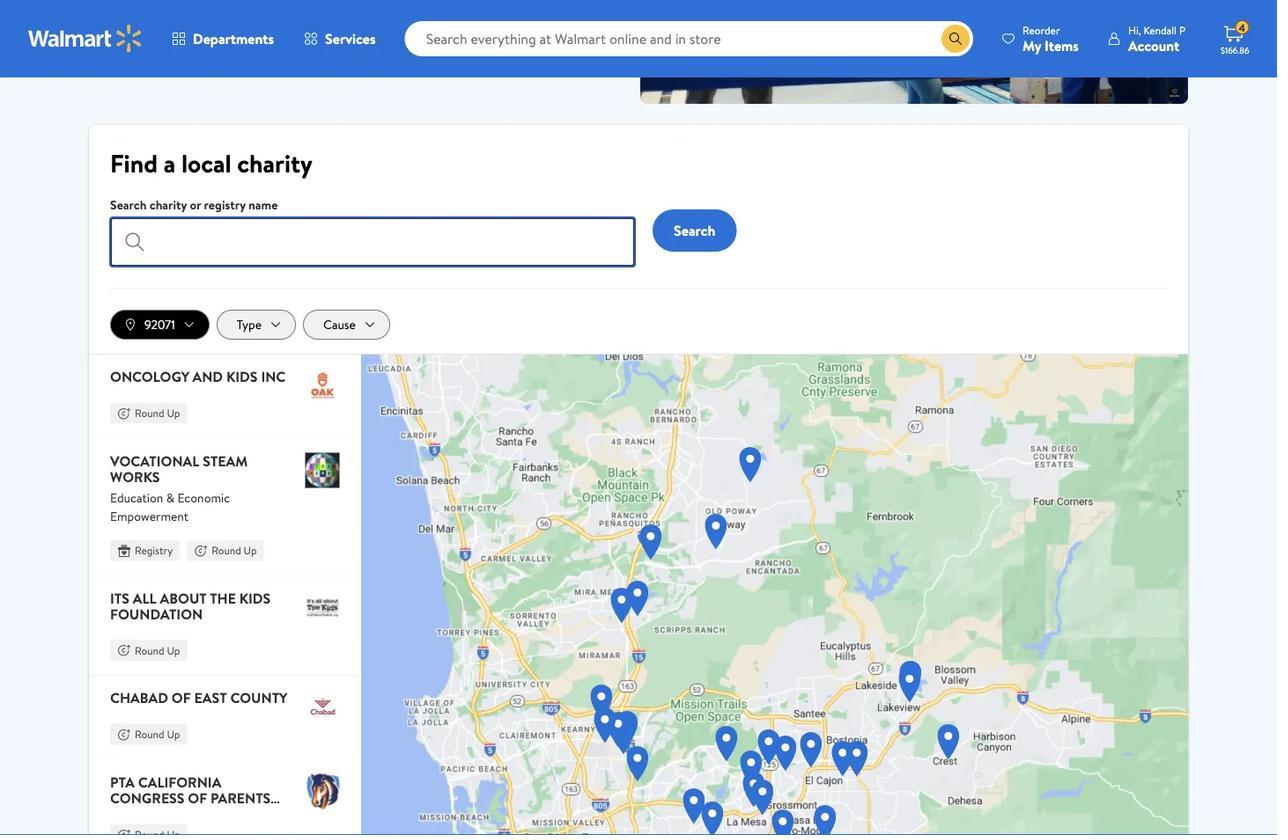 Task type: describe. For each thing, give the bounding box(es) containing it.
steam
[[203, 451, 248, 471]]

east
[[194, 689, 227, 708]]

a
[[164, 146, 175, 181]]

oncology and kids inc
[[110, 367, 286, 387]]

economic
[[177, 490, 230, 507]]

0 horizontal spatial charities
[[217, 27, 265, 44]]

find
[[110, 146, 158, 181]]

view your impact
[[308, 28, 401, 46]]

account
[[1128, 36, 1180, 55]]

search button
[[653, 210, 737, 252]]

round up for its all about the kids foundation
[[135, 644, 180, 659]]

Search search field
[[405, 21, 973, 56]]

search for local charities link
[[114, 21, 280, 49]]

registry
[[135, 543, 173, 558]]

services
[[325, 29, 376, 48]]

clear search field text image
[[921, 32, 935, 46]]

services button
[[289, 18, 391, 60]]

of
[[172, 689, 191, 708]]

round for oncology and kids inc
[[135, 406, 164, 421]]

local inside "button"
[[487, 28, 515, 46]]

walmart image
[[28, 25, 143, 53]]

92071
[[144, 316, 175, 333]]

round up the in the left of the page
[[212, 543, 241, 558]]

up for about
[[167, 644, 180, 659]]

my
[[1023, 36, 1041, 55]]

chabad of east county
[[110, 689, 288, 708]]

departments button
[[157, 18, 289, 60]]

view your impact link
[[294, 23, 415, 51]]

hi, kendall p account
[[1128, 22, 1186, 55]]

Search charity or registry name text field
[[110, 218, 635, 267]]

up for kids
[[167, 406, 180, 421]]

chabad
[[110, 689, 168, 708]]

reorder
[[1023, 22, 1060, 37]]

cause button
[[303, 310, 390, 340]]

invite local charities
[[454, 28, 565, 46]]

for
[[167, 27, 183, 44]]

hi,
[[1128, 22, 1141, 37]]

vocational steam works education & economic empowerment
[[110, 451, 248, 525]]

education
[[110, 490, 163, 507]]

inc
[[261, 367, 286, 387]]

search for search for local charities
[[128, 27, 164, 44]]

name
[[249, 196, 278, 214]]

search charity or registry name
[[110, 196, 278, 214]]

charities inside "button"
[[518, 28, 565, 46]]

view
[[308, 28, 334, 46]]

vocational
[[110, 451, 199, 471]]

type
[[237, 316, 262, 333]]

Walmart Site-Wide search field
[[405, 21, 973, 56]]

search for search
[[674, 221, 716, 240]]

cause
[[323, 316, 356, 333]]

about
[[160, 589, 207, 608]]

local
[[181, 146, 231, 181]]

county
[[230, 689, 288, 708]]

oncology
[[110, 367, 189, 387]]

reorder my items
[[1023, 22, 1079, 55]]

your
[[337, 28, 361, 46]]



Task type: vqa. For each thing, say whether or not it's contained in the screenshot.
my at right top
yes



Task type: locate. For each thing, give the bounding box(es) containing it.
round
[[135, 406, 164, 421], [212, 543, 241, 558], [135, 644, 164, 659], [135, 728, 164, 743]]

kids inside its all about the kids foundation
[[239, 589, 271, 608]]

1 vertical spatial search
[[110, 196, 147, 214]]

its all about the kids foundation
[[110, 589, 271, 624]]

departments
[[193, 29, 274, 48]]

charity
[[237, 146, 313, 181], [150, 196, 187, 214]]

or
[[190, 196, 201, 214]]

local
[[186, 27, 214, 44], [487, 28, 515, 46]]

round up up the in the left of the page
[[212, 543, 257, 558]]

and
[[192, 367, 223, 387]]

kids
[[226, 367, 258, 387], [239, 589, 271, 608]]

round for chabad of east county
[[135, 728, 164, 743]]

charity left or
[[150, 196, 187, 214]]

registry
[[204, 196, 246, 214]]

the
[[210, 589, 236, 608]]

up down of
[[167, 728, 180, 743]]

round down oncology in the left of the page
[[135, 406, 164, 421]]

charities
[[217, 27, 265, 44], [518, 28, 565, 46]]

round up for oncology and kids inc
[[135, 406, 180, 421]]

round down 'chabad'
[[135, 728, 164, 743]]

92071 button
[[110, 310, 209, 340]]

items
[[1045, 36, 1079, 55]]

round up down foundation
[[135, 644, 180, 659]]

1 horizontal spatial local
[[487, 28, 515, 46]]

search inside button
[[674, 221, 716, 240]]

0 vertical spatial charity
[[237, 146, 313, 181]]

0 horizontal spatial local
[[186, 27, 214, 44]]

1 horizontal spatial charity
[[237, 146, 313, 181]]

up up its all about the kids foundation
[[244, 543, 257, 558]]

find a local charity
[[110, 146, 313, 181]]

type button
[[217, 310, 296, 340]]

round down foundation
[[135, 644, 164, 659]]

foundation
[[110, 605, 203, 624]]

search for local charities
[[128, 27, 265, 44]]

2 vertical spatial search
[[674, 221, 716, 240]]

$166.86
[[1221, 44, 1250, 56]]

up
[[167, 406, 180, 421], [244, 543, 257, 558], [167, 644, 180, 659], [167, 728, 180, 743]]

1 vertical spatial charity
[[150, 196, 187, 214]]

0 vertical spatial search
[[128, 27, 164, 44]]

0 vertical spatial kids
[[226, 367, 258, 387]]

search charity or registry name element
[[110, 195, 639, 267]]

its
[[110, 589, 129, 608]]

up down oncology in the left of the page
[[167, 406, 180, 421]]

round up
[[135, 406, 180, 421], [212, 543, 257, 558], [135, 644, 180, 659], [135, 728, 180, 743]]

round up down oncology in the left of the page
[[135, 406, 180, 421]]

search for search charity or registry name
[[110, 196, 147, 214]]

up down foundation
[[167, 644, 180, 659]]

local right invite
[[487, 28, 515, 46]]

&
[[166, 490, 174, 507]]

local right for
[[186, 27, 214, 44]]

works
[[110, 468, 160, 487]]

charity up name
[[237, 146, 313, 181]]

kids right the in the left of the page
[[239, 589, 271, 608]]

empowerment
[[110, 508, 189, 525]]

round up down 'chabad'
[[135, 728, 180, 743]]

charities right invite
[[518, 28, 565, 46]]

impact
[[364, 28, 401, 46]]

4
[[1239, 20, 1246, 35]]

up for east
[[167, 728, 180, 743]]

kendall
[[1144, 22, 1177, 37]]

charities right for
[[217, 27, 265, 44]]

search
[[128, 27, 164, 44], [110, 196, 147, 214], [674, 221, 716, 240]]

search icon image
[[949, 32, 963, 46]]

1 horizontal spatial charities
[[518, 28, 565, 46]]

map region
[[235, 257, 1277, 836]]

charity inside "search charity or registry name" 'element'
[[150, 196, 187, 214]]

round for its all about the kids foundation
[[135, 644, 164, 659]]

kids left inc
[[226, 367, 258, 387]]

all
[[133, 589, 156, 608]]

1 vertical spatial kids
[[239, 589, 271, 608]]

search inside 'element'
[[110, 196, 147, 214]]

invite local charities button
[[437, 23, 565, 48]]

invite
[[454, 28, 484, 46]]

0 horizontal spatial charity
[[150, 196, 187, 214]]

p
[[1179, 22, 1186, 37]]

round up for chabad of east county
[[135, 728, 180, 743]]



